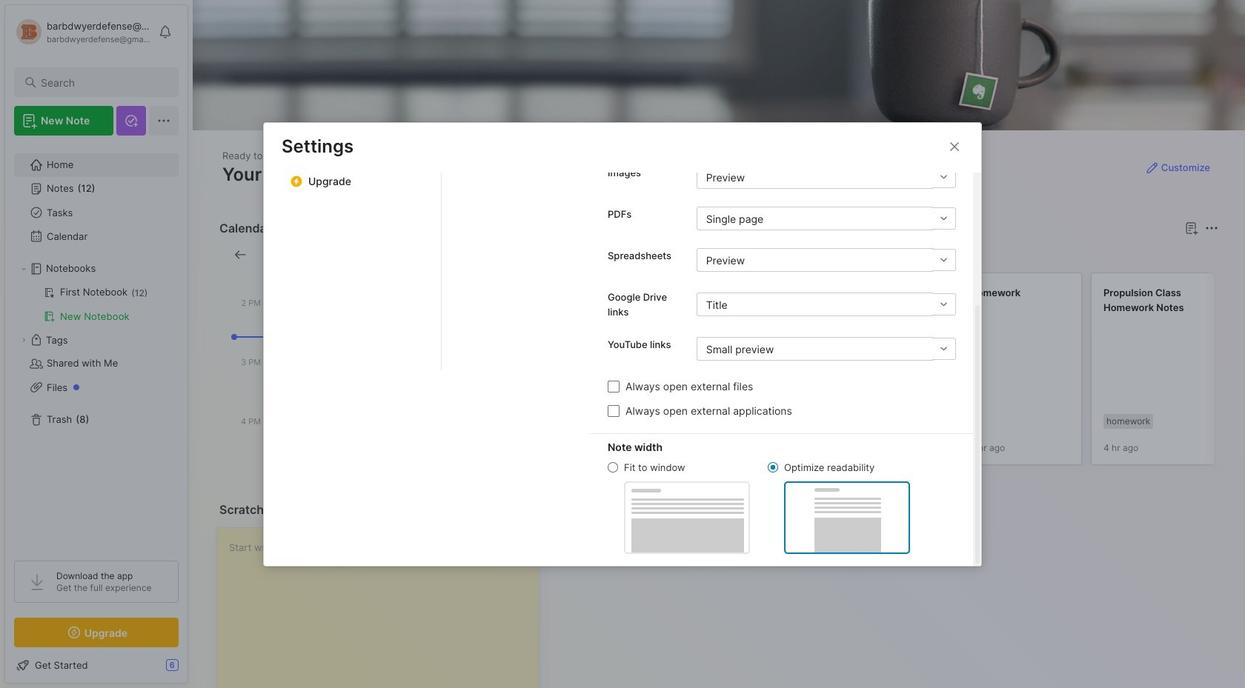 Task type: describe. For each thing, give the bounding box(es) containing it.
Choose default view option for Google Drive links field
[[697, 293, 957, 317]]

none search field inside main element
[[41, 73, 165, 91]]

Choose default view option for Images field
[[697, 165, 957, 189]]

2 tab from the left
[[610, 246, 670, 264]]

main element
[[0, 0, 193, 689]]

expand notebooks image
[[19, 265, 28, 274]]

close image
[[946, 138, 964, 155]]

Choose default view option for Spreadsheets field
[[697, 248, 957, 272]]

1 tab from the left
[[561, 246, 604, 264]]

Start writing… text field
[[229, 529, 539, 689]]

tree inside main element
[[5, 145, 188, 548]]



Task type: vqa. For each thing, say whether or not it's contained in the screenshot.
tab to the left
yes



Task type: locate. For each thing, give the bounding box(es) containing it.
None checkbox
[[608, 405, 620, 417]]

None radio
[[768, 463, 779, 473]]

1 horizontal spatial tab
[[610, 246, 670, 264]]

expand tags image
[[19, 336, 28, 345]]

group inside tree
[[14, 281, 178, 329]]

tab
[[561, 246, 604, 264], [610, 246, 670, 264]]

group
[[14, 281, 178, 329]]

option group
[[608, 461, 911, 554]]

tree
[[5, 145, 188, 548]]

Search text field
[[41, 76, 165, 90]]

row group
[[558, 273, 1246, 475]]

Choose default view option for YouTube links field
[[697, 337, 957, 361]]

None checkbox
[[608, 381, 620, 393]]

Choose default view option for PDFs field
[[697, 207, 957, 231]]

0 horizontal spatial tab
[[561, 246, 604, 264]]

None search field
[[41, 73, 165, 91]]

None radio
[[608, 463, 619, 473]]

tab list
[[442, 0, 590, 370], [561, 246, 1217, 264]]



